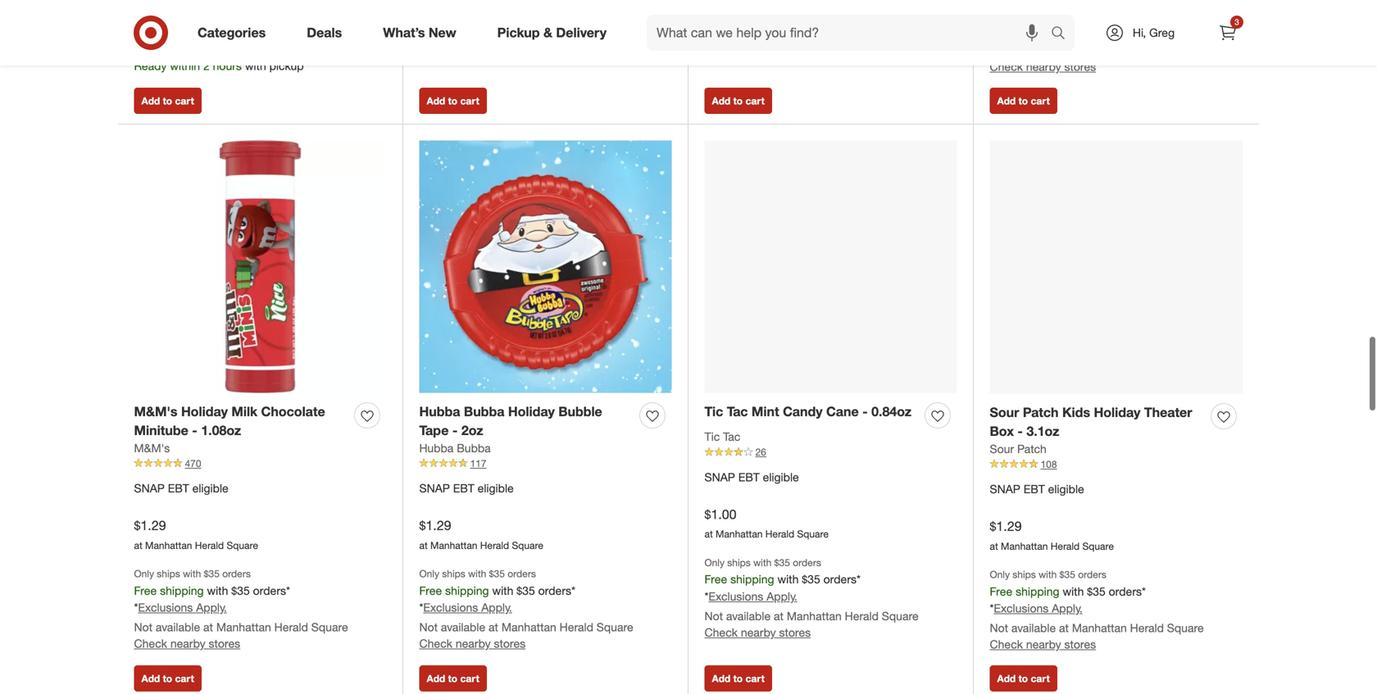 Task type: describe. For each thing, give the bounding box(es) containing it.
stock
[[147, 42, 175, 57]]

exclusions inside free shipping * exclusions apply. in stock at  manhattan herald square ready within 2 hours with pickup
[[138, 23, 193, 37]]

theater
[[1145, 405, 1193, 421]]

herald inside free shipping with $35 orders* exclusions apply. not available at manhattan herald square check nearby stores
[[1130, 43, 1164, 58]]

manhattan inside free shipping with $35 orders* exclusions apply. not available at manhattan herald square check nearby stores
[[1072, 43, 1127, 58]]

free for m&m's holiday milk chocolate minitube - 1.08oz
[[134, 584, 157, 598]]

nearby for sour patch kids holiday theater box - 3.1oz
[[1026, 638, 1062, 652]]

$1.29 at manhattan herald square for 1.08oz
[[134, 518, 258, 552]]

tic tac link
[[705, 429, 741, 445]]

shipping inside free shipping with $35 orders* exclusions apply. not available at manhattan herald square check nearby stores
[[1016, 6, 1060, 21]]

tape
[[419, 423, 449, 439]]

hi,
[[1133, 25, 1146, 40]]

26 link
[[705, 445, 957, 460]]

only ships with $35 orders free shipping with $35 orders* * exclusions apply. not available at manhattan herald square check nearby stores for -
[[990, 569, 1204, 652]]

470 link
[[134, 457, 387, 471]]

at inside * exclusions apply. not available at manhattan herald square check nearby stores
[[774, 31, 784, 46]]

117 link
[[419, 457, 672, 471]]

eligible for kids
[[1048, 482, 1085, 497]]

check nearby stores button for hubba bubba holiday bubble tape - 2oz
[[419, 636, 526, 652]]

tic tac mint candy cane - 0.84oz link
[[705, 403, 912, 422]]

box
[[990, 424, 1014, 440]]

herald inside free shipping * exclusions apply. in stock at  manhattan herald square ready within 2 hours with pickup
[[249, 42, 283, 57]]

orders for 0.84oz
[[793, 557, 821, 569]]

2oz
[[461, 423, 483, 439]]

exclusions inside * exclusions apply. not available at manhattan herald square check nearby stores
[[709, 12, 764, 26]]

nearby inside * exclusions apply. not available at manhattan herald square check nearby stores
[[741, 48, 776, 62]]

sour patch kids holiday theater box - 3.1oz
[[990, 405, 1193, 440]]

what's new link
[[369, 15, 477, 51]]

m&m's holiday milk chocolate minitube - 1.08oz link
[[134, 403, 348, 440]]

square inside free shipping * exclusions apply. in stock at  manhattan herald square ready within 2 hours with pickup
[[286, 42, 323, 57]]

not available at manhattan herald square
[[419, 27, 634, 41]]

* exclusions apply. not available at manhattan herald square check nearby stores
[[705, 12, 919, 62]]

with inside free shipping with $35 orders* exclusions apply. not available at manhattan herald square check nearby stores
[[1063, 6, 1084, 21]]

holiday inside m&m's holiday milk chocolate minitube - 1.08oz
[[181, 404, 228, 420]]

bubba for hubba bubba
[[457, 441, 491, 455]]

- inside sour patch kids holiday theater box - 3.1oz
[[1018, 424, 1023, 440]]

$1.29 for sour patch kids holiday theater box - 3.1oz
[[990, 519, 1022, 535]]

hubba for hubba bubba holiday bubble tape - 2oz
[[419, 404, 460, 420]]

only ships with $35 orders free shipping with $35 orders* * exclusions apply. not available at manhattan herald square check nearby stores for 0.84oz
[[705, 557, 919, 640]]

ebt for bubba
[[453, 481, 475, 496]]

deals
[[307, 25, 342, 41]]

at inside free shipping * exclusions apply. in stock at  manhattan herald square ready within 2 hours with pickup
[[178, 42, 188, 57]]

greg
[[1150, 25, 1175, 40]]

- for tape
[[453, 423, 458, 439]]

hubba bubba
[[419, 441, 491, 455]]

* for tic tac mint candy cane - 0.84oz
[[705, 590, 709, 604]]

$35 inside free shipping with $35 orders* exclusions apply. not available at manhattan herald square check nearby stores
[[1087, 6, 1106, 21]]

square inside $1.00 at manhattan herald square
[[797, 528, 829, 541]]

orders* inside free shipping with $35 orders* exclusions apply. not available at manhattan herald square check nearby stores
[[1109, 6, 1146, 21]]

m&m's for m&m's
[[134, 441, 170, 455]]

categories link
[[184, 15, 286, 51]]

- for minitube
[[192, 423, 197, 439]]

free shipping * exclusions apply. in stock at  manhattan herald square ready within 2 hours with pickup
[[134, 6, 323, 73]]

check nearby stores button for m&m's holiday milk chocolate minitube - 1.08oz
[[134, 636, 240, 652]]

check for hubba bubba holiday bubble tape - 2oz
[[419, 637, 453, 651]]

$1.29 at manhattan herald square for -
[[990, 519, 1114, 553]]

at inside $1.00 at manhattan herald square
[[705, 528, 713, 541]]

hubba bubba holiday bubble tape - 2oz
[[419, 404, 602, 439]]

mint
[[752, 404, 779, 420]]

search
[[1044, 26, 1083, 42]]

sour for sour patch kids holiday theater box - 3.1oz
[[990, 405, 1020, 421]]

ships for hubba bubba holiday bubble tape - 2oz
[[442, 568, 466, 580]]

tic tac mint candy cane - 0.84oz
[[705, 404, 912, 420]]

holiday inside hubba bubba holiday bubble tape - 2oz
[[508, 404, 555, 420]]

3 link
[[1210, 15, 1246, 51]]

minitube
[[134, 423, 188, 439]]

108
[[1041, 458, 1057, 471]]

ships for tic tac mint candy cane - 0.84oz
[[728, 557, 751, 569]]

$1.00 at manhattan herald square
[[705, 507, 829, 541]]

delivery
[[556, 25, 607, 41]]

hours
[[213, 59, 242, 73]]

m&m's for m&m's holiday milk chocolate minitube - 1.08oz
[[134, 404, 178, 420]]

hubba bubba holiday bubble tape - 2oz image
[[419, 141, 672, 393]]

exclusions inside free shipping with $35 orders* exclusions apply. not available at manhattan herald square check nearby stores
[[994, 24, 1049, 38]]

snap ebt eligible for bubba
[[419, 481, 514, 496]]

$1.29 for m&m's holiday milk chocolate minitube - 1.08oz
[[134, 518, 166, 534]]

m&m's link
[[134, 440, 170, 457]]

&
[[544, 25, 553, 41]]

sour patch kids holiday theater box - 3.1oz link
[[990, 404, 1205, 441]]

$1.29 at manhattan herald square for 2oz
[[419, 518, 544, 552]]

free for hubba bubba holiday bubble tape - 2oz
[[419, 584, 442, 598]]

deals link
[[293, 15, 363, 51]]

tac for tic tac mint candy cane - 0.84oz
[[727, 404, 748, 420]]

manhattan inside * exclusions apply. not available at manhattan herald square check nearby stores
[[787, 31, 842, 46]]

bubba for hubba bubba holiday bubble tape - 2oz
[[464, 404, 505, 420]]

$1.00
[[705, 507, 737, 523]]

holiday inside sour patch kids holiday theater box - 3.1oz
[[1094, 405, 1141, 421]]

new
[[429, 25, 456, 41]]

shipping inside free shipping * exclusions apply. in stock at  manhattan herald square ready within 2 hours with pickup
[[160, 6, 204, 20]]

117
[[470, 457, 487, 470]]

apply. inside free shipping with $35 orders* exclusions apply. not available at manhattan herald square check nearby stores
[[1052, 24, 1083, 38]]

check inside free shipping with $35 orders* exclusions apply. not available at manhattan herald square check nearby stores
[[990, 60, 1023, 74]]

shipping for sour patch kids holiday theater box - 3.1oz
[[1016, 585, 1060, 599]]

What can we help you find? suggestions appear below search field
[[647, 15, 1055, 51]]

free for sour patch kids holiday theater box - 3.1oz
[[990, 585, 1013, 599]]

square inside * exclusions apply. not available at manhattan herald square check nearby stores
[[882, 31, 919, 46]]

apply. inside * exclusions apply. not available at manhattan herald square check nearby stores
[[767, 12, 798, 26]]

snap for tic tac mint candy cane - 0.84oz
[[705, 470, 735, 484]]

herald inside $1.00 at manhattan herald square
[[766, 528, 795, 541]]

ships for sour patch kids holiday theater box - 3.1oz
[[1013, 569, 1036, 581]]

0.84oz
[[872, 404, 912, 420]]

bubble
[[559, 404, 602, 420]]

snap ebt eligible for patch
[[990, 482, 1085, 497]]

hubba for hubba bubba
[[419, 441, 454, 455]]

free shipping with $35 orders* exclusions apply. not available at manhattan herald square check nearby stores
[[990, 6, 1204, 74]]

ebt for patch
[[1024, 482, 1045, 497]]

search button
[[1044, 15, 1083, 54]]

eligible for milk
[[192, 481, 229, 496]]

pickup & delivery link
[[483, 15, 627, 51]]

check for sour patch kids holiday theater box - 3.1oz
[[990, 638, 1023, 652]]

470
[[185, 457, 201, 470]]

shipping for tic tac mint candy cane - 0.84oz
[[731, 572, 774, 587]]

only for m&m's holiday milk chocolate minitube - 1.08oz
[[134, 568, 154, 580]]

* for sour patch kids holiday theater box - 3.1oz
[[990, 602, 994, 616]]

within
[[170, 59, 200, 73]]

- for cane
[[863, 404, 868, 420]]

orders* for m&m's holiday milk chocolate minitube - 1.08oz
[[253, 584, 290, 598]]

sour patch
[[990, 442, 1047, 456]]



Task type: vqa. For each thing, say whether or not it's contained in the screenshot.
later
no



Task type: locate. For each thing, give the bounding box(es) containing it.
orders* for hubba bubba holiday bubble tape - 2oz
[[538, 584, 576, 598]]

m&m's holiday milk chocolate minitube - 1.08oz
[[134, 404, 325, 439]]

nearby
[[741, 48, 776, 62], [1026, 60, 1062, 74], [741, 626, 776, 640], [170, 637, 206, 651], [456, 637, 491, 651], [1026, 638, 1062, 652]]

stores
[[779, 48, 811, 62], [1065, 60, 1096, 74], [779, 626, 811, 640], [209, 637, 240, 651], [494, 637, 526, 651], [1065, 638, 1096, 652]]

- left 2oz
[[453, 423, 458, 439]]

shipping
[[160, 6, 204, 20], [1016, 6, 1060, 21], [731, 572, 774, 587], [160, 584, 204, 598], [445, 584, 489, 598], [1016, 585, 1060, 599]]

snap ebt eligible
[[705, 470, 799, 484], [134, 481, 229, 496], [419, 481, 514, 496], [990, 482, 1085, 497]]

tac
[[727, 404, 748, 420], [723, 430, 741, 444]]

snap ebt eligible down 26
[[705, 470, 799, 484]]

ebt for holiday
[[168, 481, 189, 496]]

snap for hubba bubba holiday bubble tape - 2oz
[[419, 481, 450, 496]]

square inside free shipping with $35 orders* exclusions apply. not available at manhattan herald square check nearby stores
[[1167, 43, 1204, 58]]

0 vertical spatial tic
[[705, 404, 723, 420]]

3.1oz
[[1027, 424, 1060, 440]]

patch inside sour patch kids holiday theater box - 3.1oz
[[1023, 405, 1059, 421]]

1 vertical spatial bubba
[[457, 441, 491, 455]]

108 link
[[990, 457, 1243, 472]]

hubba bubba holiday bubble tape - 2oz link
[[419, 403, 633, 440]]

orders*
[[1109, 6, 1146, 21], [824, 572, 861, 587], [253, 584, 290, 598], [538, 584, 576, 598], [1109, 585, 1146, 599]]

ebt down 117
[[453, 481, 475, 496]]

exclusions
[[709, 12, 764, 26], [138, 23, 193, 37], [994, 24, 1049, 38], [709, 590, 764, 604], [138, 601, 193, 615], [423, 601, 478, 615], [994, 602, 1049, 616]]

hubba down tape
[[419, 441, 454, 455]]

hubba inside hubba bubba holiday bubble tape - 2oz
[[419, 404, 460, 420]]

only ships with $35 orders free shipping with $35 orders* * exclusions apply. not available at manhattan herald square check nearby stores
[[705, 557, 919, 640], [134, 568, 348, 651], [419, 568, 634, 651], [990, 569, 1204, 652]]

holiday right kids
[[1094, 405, 1141, 421]]

0 vertical spatial patch
[[1023, 405, 1059, 421]]

nearby for tic tac mint candy cane - 0.84oz
[[741, 626, 776, 640]]

shipping for m&m's holiday milk chocolate minitube - 1.08oz
[[160, 584, 204, 598]]

sour down box at the right bottom
[[990, 442, 1014, 456]]

m&m's inside m&m's holiday milk chocolate minitube - 1.08oz
[[134, 404, 178, 420]]

patch
[[1023, 405, 1059, 421], [1018, 442, 1047, 456]]

1 vertical spatial m&m's
[[134, 441, 170, 455]]

1 tic from the top
[[705, 404, 723, 420]]

at
[[489, 27, 498, 41], [774, 31, 784, 46], [178, 42, 188, 57], [1059, 43, 1069, 58], [705, 528, 713, 541], [134, 539, 142, 552], [419, 539, 428, 552], [990, 540, 998, 553], [774, 609, 784, 624], [203, 620, 213, 635], [489, 620, 498, 635], [1059, 621, 1069, 636]]

2 horizontal spatial $1.29
[[990, 519, 1022, 535]]

ebt down 470
[[168, 481, 189, 496]]

available inside free shipping with $35 orders* exclusions apply. not available at manhattan herald square check nearby stores
[[1012, 43, 1056, 58]]

- inside tic tac mint candy cane - 0.84oz link
[[863, 404, 868, 420]]

free
[[134, 6, 157, 20], [990, 6, 1013, 21], [705, 572, 727, 587], [134, 584, 157, 598], [419, 584, 442, 598], [990, 585, 1013, 599]]

add to cart button
[[134, 88, 202, 114], [419, 88, 487, 114], [705, 88, 772, 114], [990, 88, 1058, 114], [134, 666, 202, 692], [419, 666, 487, 692], [705, 666, 772, 692], [990, 666, 1058, 692]]

sour
[[990, 405, 1020, 421], [990, 442, 1014, 456]]

snap for sour patch kids holiday theater box - 3.1oz
[[990, 482, 1021, 497]]

manhattan inside $1.00 at manhattan herald square
[[716, 528, 763, 541]]

ready
[[134, 59, 167, 73]]

chocolate
[[261, 404, 325, 420]]

0 vertical spatial tac
[[727, 404, 748, 420]]

snap ebt eligible for tac
[[705, 470, 799, 484]]

check nearby stores button
[[705, 47, 811, 63], [990, 59, 1096, 75], [705, 625, 811, 641], [134, 636, 240, 652], [419, 636, 526, 652], [990, 637, 1096, 653]]

0 vertical spatial bubba
[[464, 404, 505, 420]]

m&m's holiday milk chocolate minitube - 1.08oz image
[[134, 141, 387, 393], [134, 141, 387, 393]]

eligible down 26
[[763, 470, 799, 484]]

apply. inside free shipping * exclusions apply. in stock at  manhattan herald square ready within 2 hours with pickup
[[196, 23, 227, 37]]

orders for -
[[1078, 569, 1107, 581]]

patch for sour patch
[[1018, 442, 1047, 456]]

sour patch link
[[990, 441, 1047, 457]]

1 horizontal spatial $1.29 at manhattan herald square
[[419, 518, 544, 552]]

stores for sour patch kids holiday theater box - 3.1oz
[[1065, 638, 1096, 652]]

snap down m&m's "link" at the bottom left
[[134, 481, 165, 496]]

ships for m&m's holiday milk chocolate minitube - 1.08oz
[[157, 568, 180, 580]]

$1.29 at manhattan herald square
[[134, 518, 258, 552], [419, 518, 544, 552], [990, 519, 1114, 553]]

0 vertical spatial m&m's
[[134, 404, 178, 420]]

sour up box at the right bottom
[[990, 405, 1020, 421]]

tic up tic tac
[[705, 404, 723, 420]]

exclusions apply. button
[[709, 11, 798, 27], [138, 22, 227, 38], [994, 23, 1083, 39], [709, 589, 798, 605], [138, 600, 227, 616], [423, 600, 512, 616], [994, 601, 1083, 617]]

-
[[863, 404, 868, 420], [192, 423, 197, 439], [453, 423, 458, 439], [1018, 424, 1023, 440]]

what's new
[[383, 25, 456, 41]]

orders for 1.08oz
[[222, 568, 251, 580]]

milk
[[231, 404, 258, 420]]

not inside * exclusions apply. not available at manhattan herald square check nearby stores
[[705, 31, 723, 46]]

with inside free shipping * exclusions apply. in stock at  manhattan herald square ready within 2 hours with pickup
[[245, 59, 266, 73]]

at inside free shipping with $35 orders* exclusions apply. not available at manhattan herald square check nearby stores
[[1059, 43, 1069, 58]]

hubba bubba link
[[419, 440, 491, 457]]

- up sour patch
[[1018, 424, 1023, 440]]

shipping for hubba bubba holiday bubble tape - 2oz
[[445, 584, 489, 598]]

patch down 3.1oz
[[1018, 442, 1047, 456]]

0 horizontal spatial $1.29
[[134, 518, 166, 534]]

snap ebt eligible down 117
[[419, 481, 514, 496]]

1 hubba from the top
[[419, 404, 460, 420]]

snap
[[705, 470, 735, 484], [134, 481, 165, 496], [419, 481, 450, 496], [990, 482, 1021, 497]]

snap ebt eligible for holiday
[[134, 481, 229, 496]]

eligible for holiday
[[478, 481, 514, 496]]

stores for hubba bubba holiday bubble tape - 2oz
[[494, 637, 526, 651]]

sour for sour patch
[[990, 442, 1014, 456]]

hubba inside hubba bubba link
[[419, 441, 454, 455]]

patch up 3.1oz
[[1023, 405, 1059, 421]]

tac for tic tac
[[723, 430, 741, 444]]

add
[[141, 95, 160, 107], [427, 95, 445, 107], [712, 95, 731, 107], [997, 95, 1016, 107], [141, 673, 160, 685], [427, 673, 445, 685], [712, 673, 731, 685], [997, 673, 1016, 685]]

snap for m&m's holiday milk chocolate minitube - 1.08oz
[[134, 481, 165, 496]]

snap ebt eligible down 470
[[134, 481, 229, 496]]

cane
[[827, 404, 859, 420]]

pickup & delivery
[[497, 25, 607, 41]]

check nearby stores button for sour patch kids holiday theater box - 3.1oz
[[990, 637, 1096, 653]]

stores inside free shipping with $35 orders* exclusions apply. not available at manhattan herald square check nearby stores
[[1065, 60, 1096, 74]]

1 vertical spatial tac
[[723, 430, 741, 444]]

apply.
[[767, 12, 798, 26], [196, 23, 227, 37], [1052, 24, 1083, 38], [767, 590, 798, 604], [196, 601, 227, 615], [481, 601, 512, 615], [1052, 602, 1083, 616]]

check inside * exclusions apply. not available at manhattan herald square check nearby stores
[[705, 48, 738, 62]]

2 hubba from the top
[[419, 441, 454, 455]]

nearby for m&m's holiday milk chocolate minitube - 1.08oz
[[170, 637, 206, 651]]

nearby inside free shipping with $35 orders* exclusions apply. not available at manhattan herald square check nearby stores
[[1026, 60, 1062, 74]]

2 m&m's from the top
[[134, 441, 170, 455]]

tac inside tic tac mint candy cane - 0.84oz link
[[727, 404, 748, 420]]

tic
[[705, 404, 723, 420], [705, 430, 720, 444]]

categories
[[198, 25, 266, 41]]

1.08oz
[[201, 423, 241, 439]]

not
[[419, 27, 438, 41], [705, 31, 723, 46], [990, 43, 1009, 58], [705, 609, 723, 624], [134, 620, 153, 635], [419, 620, 438, 635], [990, 621, 1009, 636]]

- left 1.08oz
[[192, 423, 197, 439]]

0 horizontal spatial holiday
[[181, 404, 228, 420]]

26
[[756, 446, 767, 459]]

*
[[705, 12, 709, 26], [134, 23, 138, 37], [705, 590, 709, 604], [134, 601, 138, 615], [419, 601, 423, 615], [990, 602, 994, 616]]

m&m's down minitube
[[134, 441, 170, 455]]

pickup
[[497, 25, 540, 41]]

tic tac
[[705, 430, 741, 444]]

manhattan inside free shipping * exclusions apply. in stock at  manhattan herald square ready within 2 hours with pickup
[[191, 42, 246, 57]]

snap down sour patch link
[[990, 482, 1021, 497]]

cart
[[175, 95, 194, 107], [460, 95, 480, 107], [746, 95, 765, 107], [1031, 95, 1050, 107], [175, 673, 194, 685], [460, 673, 480, 685], [746, 673, 765, 685], [1031, 673, 1050, 685]]

free inside free shipping with $35 orders* exclusions apply. not available at manhattan herald square check nearby stores
[[990, 6, 1013, 21]]

stores inside * exclusions apply. not available at manhattan herald square check nearby stores
[[779, 48, 811, 62]]

0 vertical spatial hubba
[[419, 404, 460, 420]]

2 sour from the top
[[990, 442, 1014, 456]]

tac inside tic tac link
[[723, 430, 741, 444]]

$1.29 down sour patch link
[[990, 519, 1022, 535]]

$35
[[1087, 6, 1106, 21], [775, 557, 790, 569], [204, 568, 220, 580], [489, 568, 505, 580], [1060, 569, 1076, 581], [802, 572, 821, 587], [231, 584, 250, 598], [517, 584, 535, 598], [1087, 585, 1106, 599]]

m&m's up minitube
[[134, 404, 178, 420]]

to
[[163, 95, 172, 107], [448, 95, 458, 107], [734, 95, 743, 107], [1019, 95, 1028, 107], [163, 673, 172, 685], [448, 673, 458, 685], [734, 673, 743, 685], [1019, 673, 1028, 685]]

m&m's
[[134, 404, 178, 420], [134, 441, 170, 455]]

$1.29 at manhattan herald square down 117
[[419, 518, 544, 552]]

check for m&m's holiday milk chocolate minitube - 1.08oz
[[134, 637, 167, 651]]

eligible for mint
[[763, 470, 799, 484]]

only for tic tac mint candy cane - 0.84oz
[[705, 557, 725, 569]]

$1.29 for hubba bubba holiday bubble tape - 2oz
[[419, 518, 451, 534]]

orders* for tic tac mint candy cane - 0.84oz
[[824, 572, 861, 587]]

ebt down 26
[[739, 470, 760, 484]]

0 horizontal spatial $1.29 at manhattan herald square
[[134, 518, 258, 552]]

1 horizontal spatial holiday
[[508, 404, 555, 420]]

check nearby stores button for tic tac mint candy cane - 0.84oz
[[705, 625, 811, 641]]

snap down hubba bubba link
[[419, 481, 450, 496]]

only ships with $35 orders free shipping with $35 orders* * exclusions apply. not available at manhattan herald square check nearby stores for 1.08oz
[[134, 568, 348, 651]]

* inside * exclusions apply. not available at manhattan herald square check nearby stores
[[705, 12, 709, 26]]

1 vertical spatial sour
[[990, 442, 1014, 456]]

eligible down 470
[[192, 481, 229, 496]]

herald inside * exclusions apply. not available at manhattan herald square check nearby stores
[[845, 31, 879, 46]]

sour inside sour patch kids holiday theater box - 3.1oz
[[990, 405, 1020, 421]]

$1.29 at manhattan herald square down 470
[[134, 518, 258, 552]]

only for hubba bubba holiday bubble tape - 2oz
[[419, 568, 439, 580]]

$1.29 down m&m's "link" at the bottom left
[[134, 518, 166, 534]]

holiday up 1.08oz
[[181, 404, 228, 420]]

2 horizontal spatial holiday
[[1094, 405, 1141, 421]]

nearby for hubba bubba holiday bubble tape - 2oz
[[456, 637, 491, 651]]

$1.29
[[134, 518, 166, 534], [419, 518, 451, 534], [990, 519, 1022, 535]]

bubba up 117
[[457, 441, 491, 455]]

- inside hubba bubba holiday bubble tape - 2oz
[[453, 423, 458, 439]]

1 m&m's from the top
[[134, 404, 178, 420]]

orders* for sour patch kids holiday theater box - 3.1oz
[[1109, 585, 1146, 599]]

check for tic tac mint candy cane - 0.84oz
[[705, 626, 738, 640]]

ebt down 108
[[1024, 482, 1045, 497]]

kids
[[1063, 405, 1091, 421]]

hubba
[[419, 404, 460, 420], [419, 441, 454, 455]]

* for hubba bubba holiday bubble tape - 2oz
[[419, 601, 423, 615]]

bubba up 2oz
[[464, 404, 505, 420]]

not inside free shipping with $35 orders* exclusions apply. not available at manhattan herald square check nearby stores
[[990, 43, 1009, 58]]

eligible down 117
[[478, 481, 514, 496]]

patch for sour patch kids holiday theater box - 3.1oz
[[1023, 405, 1059, 421]]

stores for m&m's holiday milk chocolate minitube - 1.08oz
[[209, 637, 240, 651]]

1 sour from the top
[[990, 405, 1020, 421]]

$1.29 down hubba bubba link
[[419, 518, 451, 534]]

tic for tic tac
[[705, 430, 720, 444]]

eligible down 108
[[1048, 482, 1085, 497]]

2
[[203, 59, 210, 73]]

snap up the $1.00
[[705, 470, 735, 484]]

- right cane
[[863, 404, 868, 420]]

- inside m&m's holiday milk chocolate minitube - 1.08oz
[[192, 423, 197, 439]]

1 horizontal spatial $1.29
[[419, 518, 451, 534]]

1 vertical spatial hubba
[[419, 441, 454, 455]]

1 vertical spatial patch
[[1018, 442, 1047, 456]]

2 tic from the top
[[705, 430, 720, 444]]

candy
[[783, 404, 823, 420]]

tic up the $1.00
[[705, 430, 720, 444]]

only for sour patch kids holiday theater box - 3.1oz
[[990, 569, 1010, 581]]

$1.29 at manhattan herald square down 108
[[990, 519, 1114, 553]]

tic for tic tac mint candy cane - 0.84oz
[[705, 404, 723, 420]]

holiday left bubble
[[508, 404, 555, 420]]

1 vertical spatial tic
[[705, 430, 720, 444]]

only ships with $35 orders free shipping with $35 orders* * exclusions apply. not available at manhattan herald square check nearby stores for 2oz
[[419, 568, 634, 651]]

2 horizontal spatial $1.29 at manhattan herald square
[[990, 519, 1114, 553]]

pickup
[[269, 59, 304, 73]]

ships
[[728, 557, 751, 569], [157, 568, 180, 580], [442, 568, 466, 580], [1013, 569, 1036, 581]]

holiday
[[181, 404, 228, 420], [508, 404, 555, 420], [1094, 405, 1141, 421]]

free for tic tac mint candy cane - 0.84oz
[[705, 572, 727, 587]]

free inside free shipping * exclusions apply. in stock at  manhattan herald square ready within 2 hours with pickup
[[134, 6, 157, 20]]

3
[[1235, 17, 1240, 27]]

orders
[[793, 557, 821, 569], [222, 568, 251, 580], [508, 568, 536, 580], [1078, 569, 1107, 581]]

eligible
[[763, 470, 799, 484], [192, 481, 229, 496], [478, 481, 514, 496], [1048, 482, 1085, 497]]

what's
[[383, 25, 425, 41]]

manhattan
[[502, 27, 557, 41], [787, 31, 842, 46], [191, 42, 246, 57], [1072, 43, 1127, 58], [716, 528, 763, 541], [145, 539, 192, 552], [431, 539, 478, 552], [1001, 540, 1048, 553], [787, 609, 842, 624], [216, 620, 271, 635], [502, 620, 557, 635], [1072, 621, 1127, 636]]

hi, greg
[[1133, 25, 1175, 40]]

* for m&m's holiday milk chocolate minitube - 1.08oz
[[134, 601, 138, 615]]

available inside * exclusions apply. not available at manhattan herald square check nearby stores
[[726, 31, 771, 46]]

snap ebt eligible down 108
[[990, 482, 1085, 497]]

0 vertical spatial sour
[[990, 405, 1020, 421]]

stores for tic tac mint candy cane - 0.84oz
[[779, 626, 811, 640]]

orders for 2oz
[[508, 568, 536, 580]]

add to cart
[[141, 95, 194, 107], [427, 95, 480, 107], [712, 95, 765, 107], [997, 95, 1050, 107], [141, 673, 194, 685], [427, 673, 480, 685], [712, 673, 765, 685], [997, 673, 1050, 685]]

in
[[134, 42, 143, 57]]

only
[[705, 557, 725, 569], [134, 568, 154, 580], [419, 568, 439, 580], [990, 569, 1010, 581]]

hubba up tape
[[419, 404, 460, 420]]

* inside free shipping * exclusions apply. in stock at  manhattan herald square ready within 2 hours with pickup
[[134, 23, 138, 37]]

ebt for tac
[[739, 470, 760, 484]]

bubba inside hubba bubba holiday bubble tape - 2oz
[[464, 404, 505, 420]]



